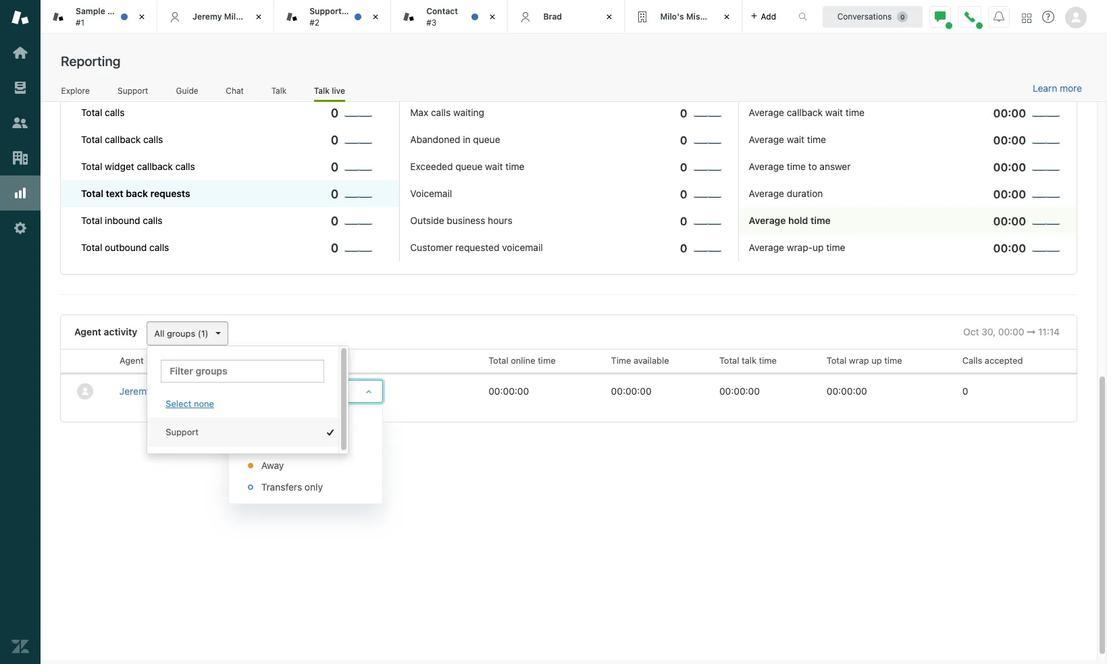 Task type: describe. For each thing, give the bounding box(es) containing it.
jeremy
[[193, 11, 222, 21]]

notifications image
[[994, 11, 1005, 22]]

live
[[332, 86, 345, 96]]

3 tab from the left
[[625, 0, 742, 34]]

support link
[[117, 86, 149, 100]]

#3
[[427, 17, 437, 27]]

support for support outreach #2
[[310, 6, 342, 16]]

contact
[[427, 6, 458, 16]]

organizations image
[[11, 149, 29, 167]]

contact #3
[[427, 6, 458, 27]]

outreach
[[344, 6, 381, 16]]

guide
[[176, 86, 198, 96]]

2 close image from the left
[[486, 10, 500, 24]]

close image inside #1 tab
[[135, 10, 149, 24]]

tabs tab list
[[41, 0, 785, 34]]

miller
[[224, 11, 246, 21]]

reporting
[[61, 53, 121, 69]]

talk live
[[314, 86, 345, 96]]

brad
[[544, 11, 562, 21]]

zendesk image
[[11, 639, 29, 656]]

explore
[[61, 86, 90, 96]]

zendesk products image
[[1022, 13, 1032, 23]]

add
[[761, 11, 776, 21]]



Task type: vqa. For each thing, say whether or not it's contained in the screenshot.
The Customer
no



Task type: locate. For each thing, give the bounding box(es) containing it.
talk left 'live'
[[314, 86, 330, 96]]

close image right 'miller'
[[252, 10, 266, 24]]

#1
[[76, 17, 85, 27]]

more
[[1060, 82, 1082, 94]]

1 close image from the left
[[135, 10, 149, 24]]

talk link
[[271, 86, 287, 100]]

jeremy miller
[[193, 11, 246, 21]]

support outreach #2
[[310, 6, 381, 27]]

admin image
[[11, 220, 29, 237]]

2 tab from the left
[[391, 0, 508, 34]]

0 vertical spatial support
[[310, 6, 342, 16]]

chat
[[226, 86, 244, 96]]

talk for talk
[[271, 86, 287, 96]]

close image inside jeremy miller tab
[[252, 10, 266, 24]]

close image
[[252, 10, 266, 24], [486, 10, 500, 24]]

0 horizontal spatial talk
[[271, 86, 287, 96]]

zendesk support image
[[11, 9, 29, 26]]

guide link
[[176, 86, 199, 100]]

talk for talk live
[[314, 86, 330, 96]]

1 horizontal spatial talk
[[314, 86, 330, 96]]

#2
[[310, 17, 320, 27]]

1 close image from the left
[[252, 10, 266, 24]]

conversations
[[838, 11, 892, 21]]

views image
[[11, 79, 29, 97]]

close image right #1
[[135, 10, 149, 24]]

learn
[[1033, 82, 1058, 94]]

talk
[[271, 86, 287, 96], [314, 86, 330, 96]]

learn more
[[1033, 82, 1082, 94]]

close image left #3
[[369, 10, 383, 24]]

main element
[[0, 0, 41, 665]]

brad tab
[[508, 0, 625, 34]]

2 close image from the left
[[369, 10, 383, 24]]

get started image
[[11, 44, 29, 61]]

4 close image from the left
[[720, 10, 734, 24]]

button displays agent's chat status as online. image
[[935, 11, 946, 22]]

jeremy miller tab
[[158, 0, 274, 34]]

conversations button
[[823, 6, 923, 27]]

tab containing support outreach
[[274, 0, 391, 34]]

support inside support outreach #2
[[310, 6, 342, 16]]

reporting image
[[11, 184, 29, 202]]

close image right contact #3
[[486, 10, 500, 24]]

support up the #2
[[310, 6, 342, 16]]

talk live link
[[314, 86, 345, 102]]

1 talk from the left
[[271, 86, 287, 96]]

support
[[310, 6, 342, 16], [118, 86, 148, 96]]

add button
[[742, 0, 785, 33]]

close image
[[135, 10, 149, 24], [369, 10, 383, 24], [603, 10, 617, 24], [720, 10, 734, 24]]

3 close image from the left
[[603, 10, 617, 24]]

close image right brad
[[603, 10, 617, 24]]

close image inside brad tab
[[603, 10, 617, 24]]

2 talk from the left
[[314, 86, 330, 96]]

get help image
[[1043, 11, 1055, 23]]

support for support
[[118, 86, 148, 96]]

tab
[[274, 0, 391, 34], [391, 0, 508, 34], [625, 0, 742, 34]]

chat link
[[226, 86, 244, 100]]

0 horizontal spatial close image
[[252, 10, 266, 24]]

support down reporting
[[118, 86, 148, 96]]

#1 tab
[[41, 0, 158, 34]]

0 horizontal spatial support
[[118, 86, 148, 96]]

learn more link
[[1033, 82, 1082, 95]]

close image left add popup button
[[720, 10, 734, 24]]

tab containing contact
[[391, 0, 508, 34]]

1 vertical spatial support
[[118, 86, 148, 96]]

1 horizontal spatial close image
[[486, 10, 500, 24]]

1 tab from the left
[[274, 0, 391, 34]]

customers image
[[11, 114, 29, 132]]

talk right chat
[[271, 86, 287, 96]]

explore link
[[61, 86, 90, 100]]

1 horizontal spatial support
[[310, 6, 342, 16]]



